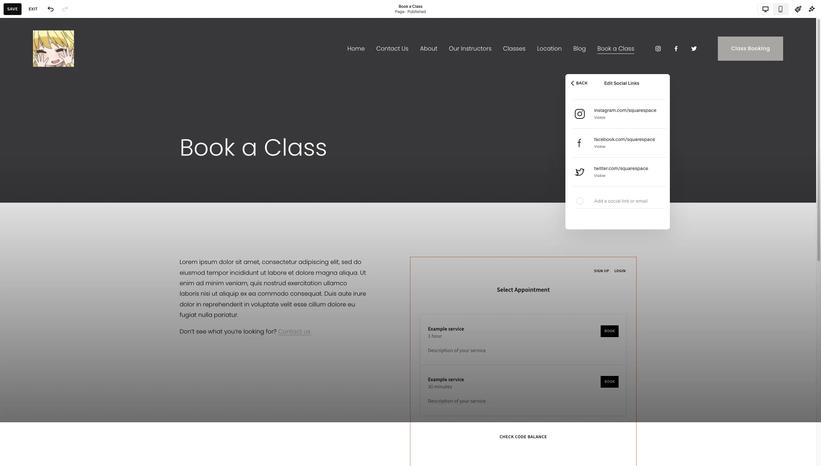 Task type: describe. For each thing, give the bounding box(es) containing it.
book for book a class page · published
[[399, 4, 409, 9]]

a for book a class
[[35, 170, 38, 175]]

links
[[629, 80, 640, 86]]

back
[[577, 81, 588, 85]]

them.
[[28, 221, 38, 225]]

system pages
[[11, 288, 41, 294]]

password-
[[16, 210, 35, 215]]

in
[[11, 215, 14, 220]]

disabled
[[82, 205, 98, 210]]

visible for instagram.com/squarespace
[[595, 115, 606, 120]]

empty
[[59, 238, 70, 242]]

visible for facebook.com/squarespace
[[595, 144, 606, 149]]

not linked is empty
[[37, 238, 70, 242]]

tools
[[29, 303, 41, 309]]

instagram.com/squarespace visible
[[595, 108, 657, 120]]

icon image
[[577, 198, 584, 205]]

visible for twitter.com/squarespace
[[595, 174, 606, 178]]

1 home button from the top
[[0, 7, 32, 22]]

engines
[[57, 215, 72, 220]]

these
[[11, 205, 22, 210]]

save
[[7, 6, 18, 11]]

website
[[11, 303, 28, 309]]

public
[[42, 205, 54, 210]]

linked for not linked is empty
[[44, 238, 55, 242]]

add a new page to the "not linked" navigation group image
[[80, 191, 87, 198]]

1 vertical spatial home
[[23, 69, 36, 75]]

navigation
[[24, 54, 51, 61]]

version 7.1
[[11, 321, 29, 325]]

demo
[[36, 156, 47, 161]]

published
[[408, 9, 426, 14]]

pages inside button
[[28, 288, 41, 294]]

blog demo
[[23, 155, 47, 161]]

not for not linked
[[11, 191, 20, 197]]

main navigation
[[11, 54, 51, 61]]

learn more link
[[39, 221, 60, 226]]

more
[[50, 221, 60, 225]]

pages
[[23, 205, 35, 210]]

appear
[[82, 210, 95, 215]]

2 home button from the top
[[0, 65, 107, 79]]

utilities
[[11, 275, 30, 282]]

Add a social link or email text field
[[595, 194, 663, 208]]

social
[[614, 80, 628, 86]]

save button
[[4, 3, 21, 15]]

learn more
[[39, 221, 60, 225]]

system pages button
[[11, 284, 96, 298]]

they're
[[68, 205, 81, 210]]

exit
[[29, 6, 38, 11]]



Task type: vqa. For each thing, say whether or not it's contained in the screenshot.
can
yes



Task type: locate. For each thing, give the bounding box(es) containing it.
facebook.com/squarespace
[[595, 137, 656, 142]]

visible inside twitter.com/squarespace visible
[[595, 174, 606, 178]]

discover
[[11, 221, 27, 225]]

not
[[11, 191, 20, 197], [37, 238, 43, 242]]

home button
[[0, 7, 32, 22], [0, 65, 107, 79]]

1 vertical spatial a
[[35, 170, 38, 175]]

book inside book a class page · published
[[399, 4, 409, 9]]

linked up pages
[[21, 191, 38, 197]]

class for book a class page · published
[[413, 4, 423, 9]]

book
[[399, 4, 409, 9], [23, 170, 34, 175]]

visible down twitter.com/squarespace
[[595, 174, 606, 178]]

linked for not linked
[[21, 191, 38, 197]]

are
[[36, 205, 42, 210]]

1 horizontal spatial not
[[37, 238, 43, 242]]

pages up tools
[[28, 288, 41, 294]]

class for book a class
[[39, 170, 51, 175]]

these pages are public unless they're disabled or password-protected, but they don't appear in the navigation. search engines can also discover them.
[[11, 205, 98, 225]]

unless
[[55, 205, 67, 210]]

home down main navigation
[[23, 69, 36, 75]]

1 vertical spatial linked
[[44, 238, 55, 242]]

edit social links
[[605, 80, 640, 86]]

class
[[413, 4, 423, 9], [39, 170, 51, 175]]

not left is
[[37, 238, 43, 242]]

book for book a class
[[23, 170, 34, 175]]

·
[[406, 9, 407, 14]]

version
[[11, 321, 25, 325]]

website tools
[[11, 303, 41, 309]]

0 vertical spatial a
[[410, 4, 412, 9]]

1 horizontal spatial book
[[399, 4, 409, 9]]

but
[[55, 210, 62, 215]]

1 horizontal spatial a
[[410, 4, 412, 9]]

0 horizontal spatial a
[[35, 170, 38, 175]]

navigation.
[[22, 215, 42, 220]]

1 vertical spatial book
[[23, 170, 34, 175]]

0 vertical spatial pages
[[11, 30, 38, 42]]

class inside book a class page · published
[[413, 4, 423, 9]]

don't
[[71, 210, 81, 215]]

instagram.com/squarespace
[[595, 108, 657, 113]]

1 vertical spatial not
[[37, 238, 43, 242]]

edit
[[605, 80, 613, 86]]

1 vertical spatial home button
[[0, 65, 107, 79]]

visible inside instagram.com/squarespace visible
[[595, 115, 606, 120]]

1 vertical spatial class
[[39, 170, 51, 175]]

0 horizontal spatial class
[[39, 170, 51, 175]]

also
[[81, 215, 88, 220]]

page
[[395, 9, 405, 14]]

class inside button
[[39, 170, 51, 175]]

they
[[63, 210, 70, 215]]

1 visible from the top
[[595, 115, 606, 120]]

can
[[73, 215, 80, 220]]

a inside book a class page · published
[[410, 4, 412, 9]]

linked left is
[[44, 238, 55, 242]]

7.1
[[26, 321, 29, 325]]

2 visible from the top
[[595, 144, 606, 149]]

or
[[11, 210, 15, 215]]

3 visible from the top
[[595, 174, 606, 178]]

protected,
[[35, 210, 55, 215]]

a down blog demo
[[35, 170, 38, 175]]

not for not linked is empty
[[37, 238, 43, 242]]

visible inside facebook.com/squarespace visible
[[595, 144, 606, 149]]

0 vertical spatial book
[[399, 4, 409, 9]]

1 vertical spatial visible
[[595, 144, 606, 149]]

website tools button
[[11, 299, 96, 313]]

book inside button
[[23, 170, 34, 175]]

book up ·
[[399, 4, 409, 9]]

0 vertical spatial home
[[12, 12, 25, 17]]

book a class page · published
[[395, 4, 426, 14]]

back button
[[570, 76, 590, 90]]

twitter.com/squarespace
[[595, 166, 649, 172]]

twitter.com/squarespace visible
[[595, 166, 649, 178]]

search
[[43, 215, 56, 220]]

facebook.com/squarespace visible
[[595, 137, 656, 149]]

1 horizontal spatial linked
[[44, 238, 55, 242]]

not linked
[[11, 191, 38, 197]]

system
[[11, 288, 27, 294]]

visible
[[595, 115, 606, 120], [595, 144, 606, 149], [595, 174, 606, 178]]

learn
[[39, 221, 50, 225]]

0 horizontal spatial not
[[11, 191, 20, 197]]

class up published
[[413, 4, 423, 9]]

a for book a class page · published
[[410, 4, 412, 9]]

visible down facebook.com/squarespace
[[595, 144, 606, 149]]

1 horizontal spatial class
[[413, 4, 423, 9]]

the
[[15, 215, 21, 220]]

is
[[56, 238, 58, 242]]

1 vertical spatial pages
[[28, 288, 41, 294]]

a inside button
[[35, 170, 38, 175]]

book down "blog"
[[23, 170, 34, 175]]

pages
[[11, 30, 38, 42], [28, 288, 41, 294]]

not up "these"
[[11, 191, 20, 197]]

class down demo
[[39, 170, 51, 175]]

pages up main navigation
[[11, 30, 38, 42]]

book a class button
[[0, 165, 107, 180]]

a up published
[[410, 4, 412, 9]]

home
[[12, 12, 25, 17], [23, 69, 36, 75]]

0 vertical spatial not
[[11, 191, 20, 197]]

main
[[11, 54, 23, 61]]

2 vertical spatial visible
[[595, 174, 606, 178]]

0 vertical spatial home button
[[0, 7, 32, 22]]

0 horizontal spatial book
[[23, 170, 34, 175]]

a
[[410, 4, 412, 9], [35, 170, 38, 175]]

0 vertical spatial linked
[[21, 191, 38, 197]]

home down save
[[12, 12, 25, 17]]

book a class
[[23, 170, 51, 175]]

tab list
[[759, 4, 789, 14]]

exit button
[[25, 3, 41, 15]]

0 horizontal spatial linked
[[21, 191, 38, 197]]

linked
[[21, 191, 38, 197], [44, 238, 55, 242]]

0 vertical spatial class
[[413, 4, 423, 9]]

0 vertical spatial visible
[[595, 115, 606, 120]]

visible down instagram.com/squarespace
[[595, 115, 606, 120]]

blog
[[23, 155, 33, 161]]



